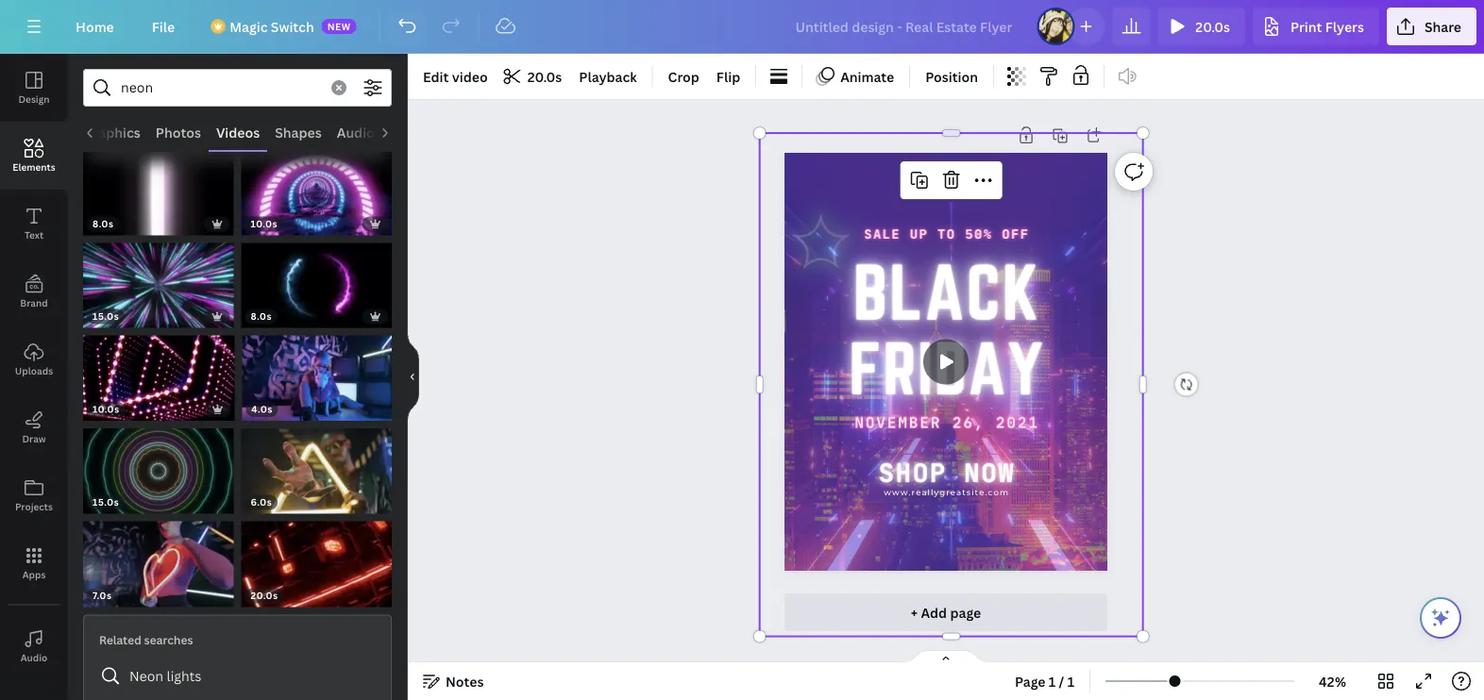 Task type: describe. For each thing, give the bounding box(es) containing it.
share
[[1425, 17, 1462, 35]]

print flyers
[[1291, 17, 1365, 35]]

sale up to 50% off
[[864, 226, 1030, 242]]

1 1 from the left
[[1049, 673, 1056, 691]]

related
[[99, 633, 141, 648]]

projects
[[15, 501, 53, 513]]

design button
[[0, 54, 68, 122]]

0 horizontal spatial 8.0s
[[93, 217, 114, 230]]

black
[[853, 251, 1041, 334]]

1 horizontal spatial 8.0s group
[[241, 232, 392, 328]]

1 vertical spatial 20.0s
[[528, 68, 562, 85]]

neon
[[129, 668, 163, 686]]

playback button
[[572, 61, 645, 92]]

videos
[[216, 123, 259, 141]]

now
[[964, 457, 1016, 489]]

animate button
[[810, 61, 902, 92]]

text button
[[0, 190, 68, 258]]

add
[[921, 604, 947, 622]]

magic switch
[[230, 17, 314, 35]]

0 horizontal spatial 10.0s group
[[83, 324, 234, 421]]

42% button
[[1302, 667, 1364, 697]]

print
[[1291, 17, 1322, 35]]

animate
[[841, 68, 895, 85]]

position button
[[918, 61, 986, 92]]

shapes
[[275, 123, 321, 141]]

4.0s group
[[242, 324, 392, 421]]

videos image
[[0, 681, 68, 701]]

show pages image
[[901, 650, 992, 665]]

apps button
[[0, 530, 68, 598]]

print flyers button
[[1253, 8, 1380, 45]]

up
[[910, 226, 929, 242]]

2 1 from the left
[[1068, 673, 1075, 691]]

2 15.0s from the top
[[93, 496, 119, 509]]

frames
[[389, 123, 436, 141]]

50%
[[965, 226, 993, 242]]

friday
[[849, 330, 1045, 408]]

7.0s
[[93, 590, 112, 603]]

sale
[[864, 226, 901, 242]]

side panel tab list
[[0, 54, 68, 701]]

4.0s
[[251, 403, 273, 416]]

+
[[911, 604, 918, 622]]

neon lights button
[[92, 658, 383, 696]]

1 15.0s group from the top
[[83, 232, 234, 328]]

brand
[[20, 297, 48, 309]]

neon lights
[[129, 668, 202, 686]]

frames button
[[382, 114, 444, 150]]

lights
[[167, 668, 202, 686]]

www.reallygreatsite.com
[[884, 488, 1009, 498]]

crop button
[[661, 61, 707, 92]]

related searches
[[99, 633, 193, 648]]

playback
[[579, 68, 637, 85]]

notes button
[[416, 667, 492, 697]]

audio inside side panel tab list
[[20, 652, 48, 664]]

elements
[[13, 161, 55, 173]]

0 vertical spatial audio
[[336, 123, 374, 141]]

6.0s group
[[241, 417, 392, 514]]

1 15.0s from the top
[[93, 310, 119, 323]]

20.0s group
[[241, 511, 392, 608]]

videos button
[[208, 114, 267, 150]]

projects button
[[0, 462, 68, 530]]

26,
[[953, 414, 985, 432]]

file button
[[137, 8, 190, 45]]

magic
[[230, 17, 268, 35]]

shop now
[[879, 457, 1016, 489]]

uploads
[[15, 365, 53, 377]]

elements button
[[0, 122, 68, 190]]

42%
[[1319, 673, 1347, 691]]

photos
[[155, 123, 201, 141]]

edit video
[[423, 68, 488, 85]]

switch
[[271, 17, 314, 35]]

home link
[[60, 8, 129, 45]]

page
[[951, 604, 981, 622]]

flyers
[[1326, 17, 1365, 35]]

graphics button
[[75, 114, 148, 150]]

0 horizontal spatial 8.0s group
[[83, 139, 234, 235]]



Task type: vqa. For each thing, say whether or not it's contained in the screenshot.
the Videos image
yes



Task type: locate. For each thing, give the bounding box(es) containing it.
crop
[[668, 68, 700, 85]]

20.0s left print
[[1196, 17, 1231, 35]]

november
[[855, 414, 942, 432]]

+ add page button
[[785, 594, 1108, 632]]

video
[[452, 68, 488, 85]]

0 vertical spatial audio button
[[329, 114, 382, 150]]

edit video button
[[416, 61, 495, 92]]

0 vertical spatial 20.0s
[[1196, 17, 1231, 35]]

1 horizontal spatial 20.0s
[[528, 68, 562, 85]]

1 vertical spatial 10.0s group
[[83, 324, 234, 421]]

draw
[[22, 433, 46, 445]]

notes
[[446, 673, 484, 691]]

searches
[[144, 633, 193, 648]]

20.0s inside 20.0s group
[[251, 590, 278, 603]]

main menu bar
[[0, 0, 1485, 54]]

0 horizontal spatial 10.0s
[[93, 403, 120, 416]]

share button
[[1387, 8, 1477, 45]]

0 vertical spatial 20.0s button
[[1158, 8, 1246, 45]]

november 26, 2021
[[855, 414, 1040, 432]]

2 horizontal spatial 20.0s
[[1196, 17, 1231, 35]]

0 vertical spatial 15.0s
[[93, 310, 119, 323]]

0 horizontal spatial 1
[[1049, 673, 1056, 691]]

file
[[152, 17, 175, 35]]

design
[[18, 93, 50, 105]]

1 vertical spatial 20.0s button
[[497, 61, 570, 92]]

1 horizontal spatial 10.0s
[[251, 217, 278, 230]]

8.0s up 4.0s group at the left
[[251, 310, 272, 323]]

1 horizontal spatial 1
[[1068, 673, 1075, 691]]

uploads button
[[0, 326, 68, 394]]

8.0s right text button
[[93, 217, 114, 230]]

1 horizontal spatial 10.0s group
[[241, 139, 392, 235]]

Search elements search field
[[121, 70, 320, 106]]

0 horizontal spatial 20.0s
[[251, 590, 278, 603]]

20.0s inside main menu bar
[[1196, 17, 1231, 35]]

15.0s
[[93, 310, 119, 323], [93, 496, 119, 509]]

0 vertical spatial 10.0s group
[[241, 139, 392, 235]]

2 15.0s group from the top
[[83, 417, 234, 514]]

6.0s
[[251, 496, 272, 509]]

7.0s group
[[83, 511, 234, 608]]

0 vertical spatial 10.0s
[[251, 217, 278, 230]]

1 vertical spatial 10.0s
[[93, 403, 120, 416]]

0 vertical spatial 15.0s group
[[83, 232, 234, 328]]

audio button
[[329, 114, 382, 150], [0, 613, 68, 681]]

10.0s
[[251, 217, 278, 230], [93, 403, 120, 416]]

edit
[[423, 68, 449, 85]]

0 vertical spatial 8.0s
[[93, 217, 114, 230]]

draw button
[[0, 394, 68, 462]]

1 horizontal spatial 20.0s button
[[1158, 8, 1246, 45]]

/
[[1059, 673, 1065, 691]]

15.0s right brand button
[[93, 310, 119, 323]]

1
[[1049, 673, 1056, 691], [1068, 673, 1075, 691]]

shapes button
[[267, 114, 329, 150]]

1 right / on the bottom of page
[[1068, 673, 1075, 691]]

hide image
[[407, 332, 419, 423]]

10.0s group
[[241, 139, 392, 235], [83, 324, 234, 421]]

audio up the videos image
[[20, 652, 48, 664]]

audio
[[336, 123, 374, 141], [20, 652, 48, 664]]

canva assistant image
[[1430, 607, 1452, 630]]

audio button down apps
[[0, 613, 68, 681]]

0 horizontal spatial 20.0s button
[[497, 61, 570, 92]]

20.0s
[[1196, 17, 1231, 35], [528, 68, 562, 85], [251, 590, 278, 603]]

1 vertical spatial 15.0s group
[[83, 417, 234, 514]]

1 horizontal spatial audio
[[336, 123, 374, 141]]

20.0s button inside main menu bar
[[1158, 8, 1246, 45]]

audio right shapes
[[336, 123, 374, 141]]

new
[[327, 20, 351, 33]]

off
[[1002, 226, 1030, 242]]

1 horizontal spatial audio button
[[329, 114, 382, 150]]

page
[[1015, 673, 1046, 691]]

1 vertical spatial audio button
[[0, 613, 68, 681]]

brand button
[[0, 258, 68, 326]]

home
[[76, 17, 114, 35]]

audio button right shapes
[[329, 114, 382, 150]]

20.0s button
[[1158, 8, 1246, 45], [497, 61, 570, 92]]

1 vertical spatial audio
[[20, 652, 48, 664]]

8.0s group
[[83, 139, 234, 235], [241, 232, 392, 328]]

20.0s up neon lights button
[[251, 590, 278, 603]]

1 vertical spatial 8.0s
[[251, 310, 272, 323]]

2021
[[996, 414, 1040, 432]]

photos button
[[148, 114, 208, 150]]

0 horizontal spatial audio
[[20, 652, 48, 664]]

20.0s left playback dropdown button
[[528, 68, 562, 85]]

+ add page
[[911, 604, 981, 622]]

15.0s right projects
[[93, 496, 119, 509]]

1 vertical spatial 15.0s
[[93, 496, 119, 509]]

page 1 / 1
[[1015, 673, 1075, 691]]

position
[[926, 68, 978, 85]]

graphics
[[83, 123, 140, 141]]

text
[[24, 229, 44, 241]]

flip
[[717, 68, 741, 85]]

1 left / on the bottom of page
[[1049, 673, 1056, 691]]

Design title text field
[[781, 8, 1030, 45]]

flip button
[[709, 61, 748, 92]]

shop
[[879, 457, 947, 489]]

1 horizontal spatial 8.0s
[[251, 310, 272, 323]]

apps
[[22, 569, 46, 581]]

to
[[938, 226, 956, 242]]

2 vertical spatial 20.0s
[[251, 590, 278, 603]]

0 horizontal spatial audio button
[[0, 613, 68, 681]]

15.0s group
[[83, 232, 234, 328], [83, 417, 234, 514]]

8.0s
[[93, 217, 114, 230], [251, 310, 272, 323]]



